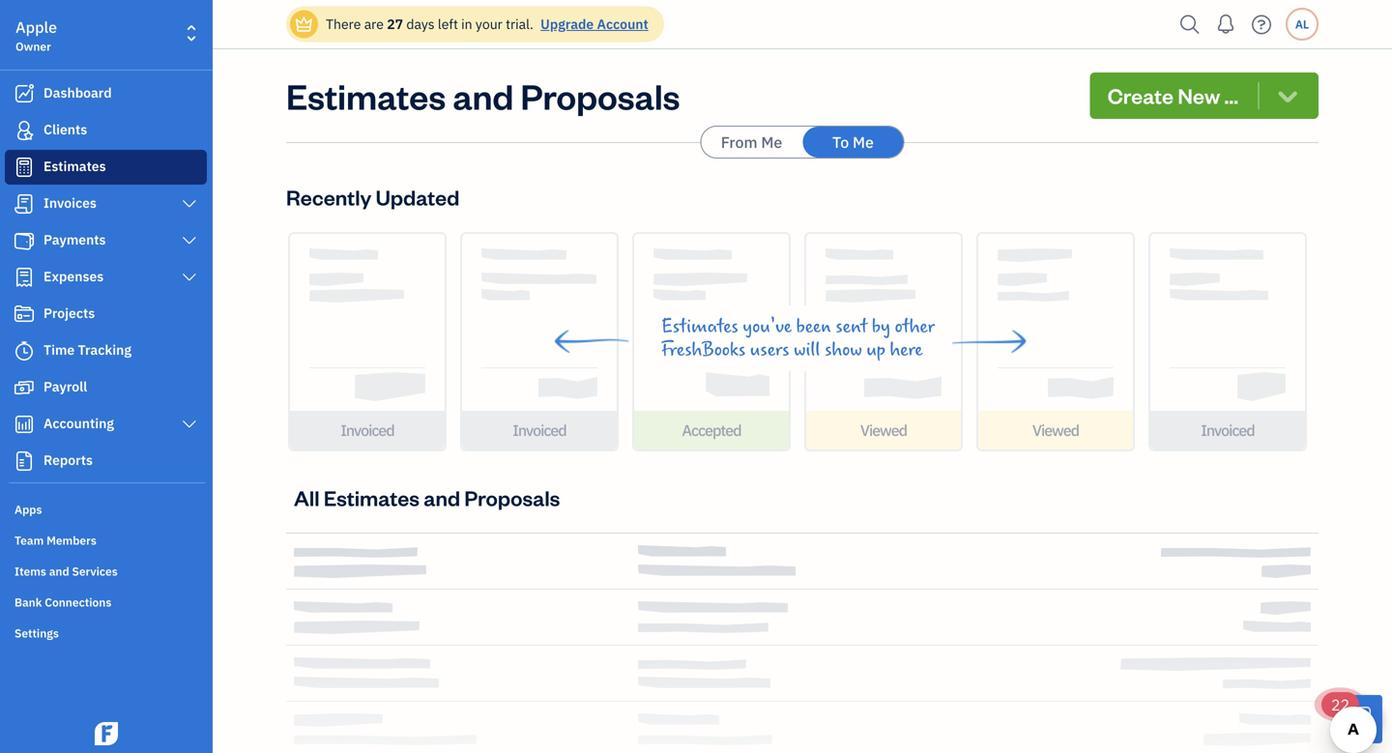 Task type: vqa. For each thing, say whether or not it's contained in the screenshot.
AL Dropdown Button
yes



Task type: locate. For each thing, give the bounding box(es) containing it.
estimates for estimates and proposals
[[286, 73, 446, 118]]

2 vertical spatial and
[[49, 564, 69, 579]]

dashboard
[[44, 84, 112, 102]]

your
[[476, 15, 503, 33]]

invoices link
[[5, 187, 207, 221]]

payroll link
[[5, 370, 207, 405]]

chevron large down image up "projects" link
[[180, 270, 198, 285]]

3 invoiced from the left
[[1201, 420, 1255, 441]]

estimates
[[286, 73, 446, 118], [44, 157, 106, 175], [662, 316, 739, 338], [324, 484, 420, 512]]

left
[[438, 15, 458, 33]]

chevron large down image
[[180, 417, 198, 432]]

proposals
[[521, 73, 680, 118], [465, 484, 560, 512]]

1 horizontal spatial me
[[853, 132, 874, 152]]

1 chevron large down image from the top
[[180, 196, 198, 212]]

users
[[750, 339, 790, 361]]

chevron large down image inside the expenses link
[[180, 270, 198, 285]]

new
[[1178, 82, 1221, 109]]

al button
[[1286, 8, 1319, 41]]

me
[[762, 132, 783, 152], [853, 132, 874, 152]]

chevrondown image
[[1275, 82, 1302, 109]]

estimates up invoices
[[44, 157, 106, 175]]

expenses
[[44, 267, 104, 285]]

22 button
[[1322, 692, 1383, 744]]

viewed
[[861, 420, 907, 441], [1033, 420, 1079, 441]]

time
[[44, 341, 75, 359]]

reports link
[[5, 444, 207, 479]]

0 horizontal spatial viewed
[[861, 420, 907, 441]]

money image
[[13, 378, 36, 397]]

and for services
[[49, 564, 69, 579]]

apple
[[15, 17, 57, 37]]

chevron large down image inside payments link
[[180, 233, 198, 249]]

estimates for estimates you've been sent by other freshbooks users will show up here
[[662, 316, 739, 338]]

and inside 'link'
[[49, 564, 69, 579]]

by
[[872, 316, 891, 338]]

chevron large down image up payments link
[[180, 196, 198, 212]]

al
[[1296, 16, 1310, 32]]

freshbooks
[[662, 339, 746, 361]]

0 horizontal spatial invoiced
[[341, 420, 394, 441]]

1 horizontal spatial invoiced
[[513, 420, 567, 441]]

and for proposals
[[453, 73, 514, 118]]

1 me from the left
[[762, 132, 783, 152]]

me right from
[[762, 132, 783, 152]]

sent
[[836, 316, 868, 338]]

estimates up freshbooks
[[662, 316, 739, 338]]

to me
[[833, 132, 874, 152]]

team members link
[[5, 525, 207, 554]]

to
[[833, 132, 849, 152]]

create
[[1108, 82, 1174, 109]]

estimates and proposals
[[286, 73, 680, 118]]

upgrade
[[541, 15, 594, 33]]

2 vertical spatial chevron large down image
[[180, 270, 198, 285]]

2 me from the left
[[853, 132, 874, 152]]

clients
[[44, 120, 87, 138]]

2 chevron large down image from the top
[[180, 233, 198, 249]]

22
[[1332, 695, 1350, 715]]

expense image
[[13, 268, 36, 287]]

chevron large down image for invoices
[[180, 196, 198, 212]]

2 horizontal spatial invoiced
[[1201, 420, 1255, 441]]

invoice image
[[13, 194, 36, 214]]

me right to
[[853, 132, 874, 152]]

1 horizontal spatial viewed
[[1033, 420, 1079, 441]]

0 vertical spatial proposals
[[521, 73, 680, 118]]

members
[[46, 533, 97, 548]]

3 chevron large down image from the top
[[180, 270, 198, 285]]

invoiced
[[341, 420, 394, 441], [513, 420, 567, 441], [1201, 420, 1255, 441]]

payments
[[44, 231, 106, 249]]

there
[[326, 15, 361, 33]]

upgrade account link
[[537, 15, 649, 33]]

and
[[453, 73, 514, 118], [424, 484, 460, 512], [49, 564, 69, 579]]

estimate image
[[13, 158, 36, 177]]

estimates inside estimates you've been sent by other freshbooks users will show up here
[[662, 316, 739, 338]]

chevron large down image inside invoices link
[[180, 196, 198, 212]]

payroll
[[44, 378, 87, 396]]

1 viewed from the left
[[861, 420, 907, 441]]

chevron large down image up the expenses link in the left of the page
[[180, 233, 198, 249]]

items and services
[[15, 564, 118, 579]]

dashboard image
[[13, 84, 36, 103]]

1 vertical spatial proposals
[[465, 484, 560, 512]]

search image
[[1175, 10, 1206, 39]]

create new … button
[[1091, 73, 1319, 119]]

estimates right all
[[324, 484, 420, 512]]

payment image
[[13, 231, 36, 250]]

there are 27 days left in your trial. upgrade account
[[326, 15, 649, 33]]

team
[[15, 533, 44, 548]]

from
[[721, 132, 758, 152]]

days
[[407, 15, 435, 33]]

services
[[72, 564, 118, 579]]

crown image
[[294, 14, 314, 34]]

team members
[[15, 533, 97, 548]]

accounting
[[44, 414, 114, 432]]

recently updated
[[286, 183, 460, 211]]

1 invoiced from the left
[[341, 420, 394, 441]]

projects
[[44, 304, 95, 322]]

time tracking
[[44, 341, 132, 359]]

from me
[[721, 132, 783, 152]]

all estimates and proposals
[[294, 484, 560, 512]]

0 vertical spatial and
[[453, 73, 514, 118]]

chevron large down image
[[180, 196, 198, 212], [180, 233, 198, 249], [180, 270, 198, 285]]

expenses link
[[5, 260, 207, 295]]

2 invoiced from the left
[[513, 420, 567, 441]]

create new …
[[1108, 82, 1239, 109]]

1 vertical spatial chevron large down image
[[180, 233, 198, 249]]

estimates down are
[[286, 73, 446, 118]]

0 horizontal spatial me
[[762, 132, 783, 152]]

in
[[461, 15, 473, 33]]

0 vertical spatial chevron large down image
[[180, 196, 198, 212]]

estimates inside main element
[[44, 157, 106, 175]]

you've
[[743, 316, 792, 338]]

main element
[[0, 0, 261, 753]]



Task type: describe. For each thing, give the bounding box(es) containing it.
recently
[[286, 183, 372, 211]]

chart image
[[13, 415, 36, 434]]

resource center badge image
[[1335, 695, 1383, 744]]

estimates link
[[5, 150, 207, 185]]

show
[[825, 339, 862, 361]]

estimates you've been sent by other freshbooks users will show up here
[[662, 316, 935, 361]]

connections
[[45, 595, 112, 610]]

go to help image
[[1247, 10, 1278, 39]]

1 vertical spatial and
[[424, 484, 460, 512]]

bank
[[15, 595, 42, 610]]

payments link
[[5, 223, 207, 258]]

projects link
[[5, 297, 207, 332]]

time tracking link
[[5, 334, 207, 368]]

account
[[597, 15, 649, 33]]

chevron large down image for expenses
[[180, 270, 198, 285]]

dashboard link
[[5, 76, 207, 111]]

up
[[867, 339, 886, 361]]

apps link
[[5, 494, 207, 523]]

all
[[294, 484, 320, 512]]

trial.
[[506, 15, 534, 33]]

timer image
[[13, 341, 36, 361]]

will
[[794, 339, 821, 361]]

report image
[[13, 452, 36, 471]]

tracking
[[78, 341, 132, 359]]

settings link
[[5, 618, 207, 647]]

settings
[[15, 626, 59, 641]]

items and services link
[[5, 556, 207, 585]]

27
[[387, 15, 403, 33]]

chevron large down image for payments
[[180, 233, 198, 249]]

freshbooks image
[[91, 722, 122, 746]]

project image
[[13, 305, 36, 324]]

accepted
[[682, 420, 741, 441]]

owner
[[15, 39, 51, 54]]

2 viewed from the left
[[1033, 420, 1079, 441]]

accounting link
[[5, 407, 207, 442]]

items
[[15, 564, 46, 579]]

invoices
[[44, 194, 97, 212]]

estimates for estimates
[[44, 157, 106, 175]]

apps
[[15, 502, 42, 517]]

…
[[1225, 82, 1239, 109]]

to me link
[[803, 127, 904, 158]]

clients link
[[5, 113, 207, 148]]

other
[[895, 316, 935, 338]]

bank connections
[[15, 595, 112, 610]]

me for from me
[[762, 132, 783, 152]]

here
[[890, 339, 923, 361]]

client image
[[13, 121, 36, 140]]

updated
[[376, 183, 460, 211]]

from me link
[[702, 127, 802, 158]]

me for to me
[[853, 132, 874, 152]]

bank connections link
[[5, 587, 207, 616]]

been
[[797, 316, 831, 338]]

notifications image
[[1211, 5, 1242, 44]]

are
[[364, 15, 384, 33]]

apple owner
[[15, 17, 57, 54]]

reports
[[44, 451, 93, 469]]



